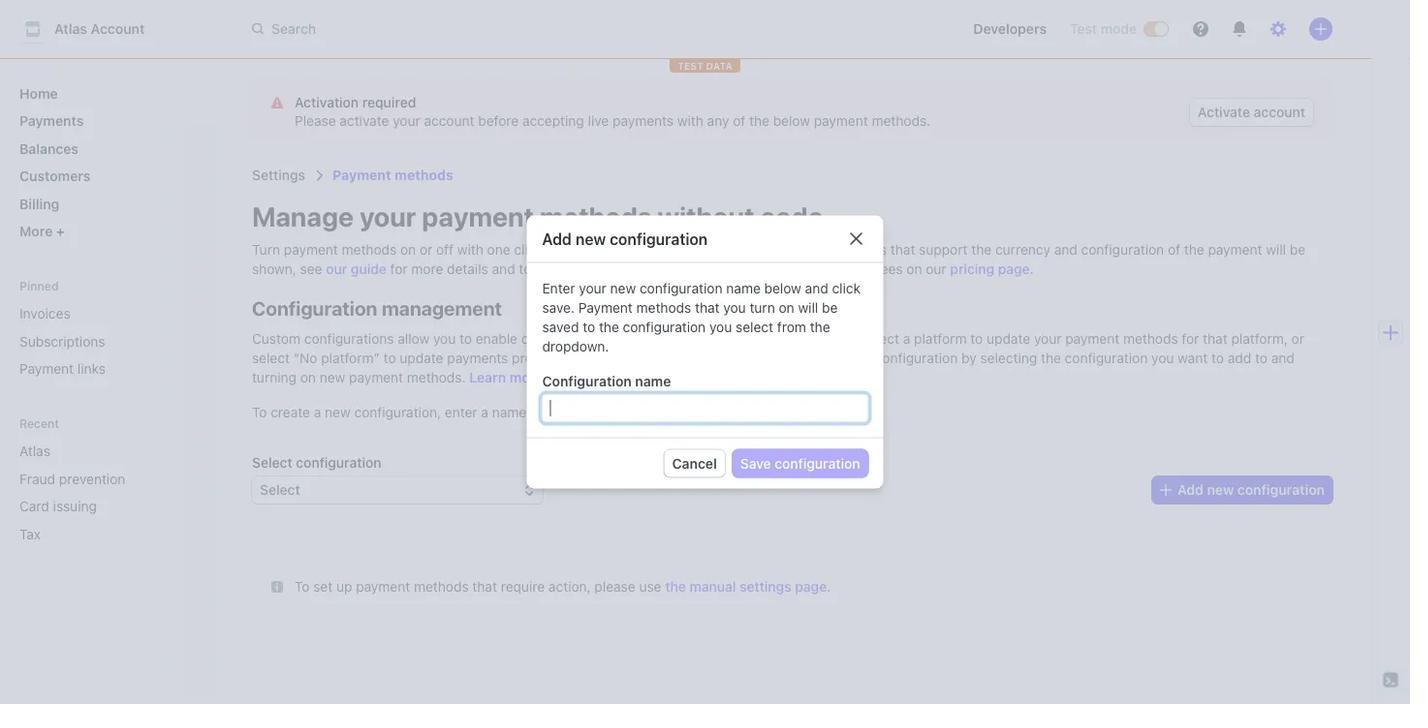 Task type: vqa. For each thing, say whether or not it's contained in the screenshot.
Help
no



Task type: locate. For each thing, give the bounding box(es) containing it.
1 vertical spatial to
[[295, 579, 310, 595]]

account right "activate" in the top right of the page
[[1254, 104, 1306, 120]]

account
[[1254, 104, 1306, 120], [424, 113, 474, 129]]

required
[[362, 94, 416, 110]]

atlas up fraud in the bottom left of the page
[[19, 443, 50, 459]]

methods
[[395, 167, 453, 183], [540, 200, 652, 232], [342, 242, 397, 258], [832, 242, 887, 258], [636, 299, 691, 315], [626, 331, 681, 347], [1123, 331, 1178, 347], [789, 350, 844, 366], [414, 579, 469, 595]]

0 vertical spatial or
[[420, 242, 433, 258]]

select configuration
[[252, 455, 381, 471]]

your inside custom configurations allow you to enable certain payment methods for different configurations. select a platform to update your payment methods for that platform, or select "no platform" to update payments processed without a platform. add payment methods to a configuration by selecting the configuration you want to add to and turning on new payment methods.
[[1034, 331, 1062, 347]]

0 vertical spatial of
[[733, 113, 746, 129]]

0 vertical spatial will
[[1266, 242, 1286, 258]]

to left set
[[295, 579, 310, 595]]

atlas inside button
[[54, 21, 87, 37]]

of
[[733, 113, 746, 129], [1168, 242, 1181, 258]]

time
[[651, 242, 678, 258]]

0 vertical spatial below
[[773, 113, 810, 129]]

your down required
[[393, 113, 420, 129]]

select down turn
[[736, 319, 774, 335]]

that up want
[[1203, 331, 1228, 347]]

custom
[[252, 331, 300, 347]]

below down restrictions.
[[764, 280, 801, 296]]

0 vertical spatial to
[[252, 405, 267, 421]]

methods left require
[[414, 579, 469, 595]]

payment inside 'payment links' link
[[19, 361, 74, 377]]

1 horizontal spatial to
[[295, 579, 310, 595]]

1 vertical spatial name
[[635, 373, 671, 389]]

to set up payment methods that require action, please use the manual settings page .
[[295, 579, 831, 595]]

name up turn
[[726, 280, 761, 296]]

1 horizontal spatial name
[[726, 280, 761, 296]]

0 vertical spatial payment
[[333, 167, 391, 183]]

be inside enter your new configuration name below and click save. payment methods that you turn on will be saved to the configuration you select from the dropdown.
[[822, 299, 838, 315]]

add new configuration
[[542, 230, 708, 248], [1178, 482, 1325, 498]]

configuration inside alert dialog
[[542, 373, 632, 389]]

that up fees
[[891, 242, 915, 258]]

payments
[[19, 113, 84, 129]]

be
[[1290, 242, 1306, 258], [822, 299, 838, 315]]

name down platform.
[[635, 373, 671, 389]]

1 horizontal spatial with
[[677, 113, 704, 129]]

atlas left account
[[54, 21, 87, 37]]

0 vertical spatial .
[[1030, 261, 1034, 277]]

settings
[[252, 167, 305, 183]]

with up details
[[457, 242, 483, 258]]

0 vertical spatial add new configuration
[[542, 230, 708, 248]]

search
[[271, 21, 316, 37]]

and down restrictions.
[[805, 280, 828, 296]]

configuration inside the add new configuration button
[[1238, 482, 1325, 498]]

0 horizontal spatial without
[[581, 350, 628, 366]]

activation
[[295, 94, 359, 110]]

0 horizontal spatial methods.
[[407, 370, 466, 386]]

enter
[[542, 280, 575, 296]]

customers link
[[12, 160, 198, 192]]

1 horizontal spatial add
[[703, 350, 728, 366]]

card
[[19, 499, 49, 515]]

please
[[295, 113, 336, 129]]

0 horizontal spatial of
[[733, 113, 746, 129]]

tax
[[19, 526, 41, 542]]

2 vertical spatial add
[[1178, 482, 1204, 498]]

1 vertical spatial update
[[400, 350, 443, 366]]

1 vertical spatial select
[[252, 350, 290, 366]]

0 vertical spatial atlas
[[54, 21, 87, 37]]

2 our from the left
[[926, 261, 947, 277]]

configuration,
[[354, 405, 441, 421]]

without inside custom configurations allow you to enable certain payment methods for different configurations. select a platform to update your payment methods for that platform, or select "no platform" to update payments processed without a platform. add payment methods to a configuration by selecting the configuration you want to add to and turning on new payment methods.
[[581, 350, 628, 366]]

below inside enter your new configuration name below and click save. payment methods that you turn on will be saved to the configuration you select from the dropdown.
[[764, 280, 801, 296]]

of inside turn payment methods on or off with one click—no engineering time required. only payment methods that support the currency and configuration of the payment will be shown, see
[[1168, 242, 1181, 258]]

methods down configurations.
[[789, 350, 844, 366]]

account inside button
[[1254, 104, 1306, 120]]

methods. inside custom configurations allow you to enable certain payment methods for different configurations. select a platform to update your payment methods for that platform, or select "no platform" to update payments processed without a platform. add payment methods to a configuration by selecting the configuration you want to add to and turning on new payment methods.
[[407, 370, 466, 386]]

1 horizontal spatial select
[[860, 331, 899, 347]]

for up platform.
[[685, 331, 702, 347]]

1 vertical spatial add new configuration
[[1178, 482, 1325, 498]]

to for to create a new configuration, enter a name.
[[252, 405, 267, 421]]

that left require
[[472, 579, 497, 595]]

methods up off
[[395, 167, 453, 183]]

1 vertical spatial will
[[798, 299, 818, 315]]

2 horizontal spatial add
[[1178, 482, 1204, 498]]

usage
[[610, 261, 647, 277]]

1 horizontal spatial payment
[[333, 167, 391, 183]]

0 horizontal spatial payment
[[19, 361, 74, 377]]

payment down activate
[[333, 167, 391, 183]]

to
[[252, 405, 267, 421], [295, 579, 310, 595]]

toolbar containing cancel
[[664, 449, 869, 478]]

and down platform, on the top right
[[1271, 350, 1295, 366]]

1 horizontal spatial update
[[987, 331, 1030, 347]]

to left enable
[[460, 331, 472, 347]]

account inside the activation required please activate your account before accepting live payments with any of the below payment methods.
[[424, 113, 474, 129]]

will up platform, on the top right
[[1266, 242, 1286, 258]]

off
[[436, 242, 454, 258]]

0 horizontal spatial with
[[457, 242, 483, 258]]

select left the platform
[[860, 331, 899, 347]]

1 svg image from the top
[[271, 97, 283, 109]]

new inside button
[[1207, 482, 1234, 498]]

click—no
[[514, 242, 570, 258]]

below
[[773, 113, 810, 129], [764, 280, 801, 296]]

toolbar inside add new configuration alert dialog
[[664, 449, 869, 478]]

more down off
[[411, 261, 443, 277]]

your inside enter your new configuration name below and click save. payment methods that you turn on will be saved to the configuration you select from the dropdown.
[[579, 280, 607, 296]]

new
[[576, 230, 606, 248], [610, 280, 636, 296], [320, 370, 345, 386], [325, 405, 351, 421], [1207, 482, 1234, 498]]

configurations
[[304, 331, 394, 347]]

manage your payment methods without code
[[252, 200, 823, 232]]

prevention
[[59, 471, 125, 487]]

code
[[760, 200, 823, 232]]

to right platform"
[[383, 350, 396, 366]]

1 horizontal spatial our
[[926, 261, 947, 277]]

0 vertical spatial without
[[658, 200, 754, 232]]

page
[[998, 261, 1030, 277], [795, 579, 827, 595]]

1 vertical spatial or
[[1292, 331, 1304, 347]]

configuration for configuration name
[[542, 373, 632, 389]]

0 horizontal spatial our
[[326, 261, 347, 277]]

1 horizontal spatial account
[[1254, 104, 1306, 120]]

Search search field
[[240, 11, 787, 47]]

add new configuration inside alert dialog
[[542, 230, 708, 248]]

0 vertical spatial with
[[677, 113, 704, 129]]

0 horizontal spatial select
[[252, 350, 290, 366]]

your down 'about'
[[579, 280, 607, 296]]

want
[[1178, 350, 1208, 366]]

0 horizontal spatial be
[[822, 299, 838, 315]]

select inside custom configurations allow you to enable certain payment methods for different configurations. select a platform to update your payment methods for that platform, or select "no platform" to update payments processed without a platform. add payment methods to a configuration by selecting the configuration you want to add to and turning on new payment methods.
[[252, 350, 290, 366]]

0 vertical spatial select
[[736, 319, 774, 335]]

1 horizontal spatial select
[[736, 319, 774, 335]]

1 vertical spatial payments
[[447, 350, 508, 366]]

and inside custom configurations allow you to enable certain payment methods for different configurations. select a platform to update your payment methods for that platform, or select "no platform" to update payments processed without a platform. add payment methods to a configuration by selecting the configuration you want to add to and turning on new payment methods.
[[1271, 350, 1295, 366]]

the inside custom configurations allow you to enable certain payment methods for different configurations. select a platform to update your payment methods for that platform, or select "no platform" to update payments processed without a platform. add payment methods to a configuration by selecting the configuration you want to add to and turning on new payment methods.
[[1041, 350, 1061, 366]]

for right guide
[[390, 261, 408, 277]]

atlas inside recent element
[[19, 443, 50, 459]]

1 vertical spatial .
[[827, 579, 831, 595]]

configuration down see
[[252, 297, 377, 319]]

0 vertical spatial payments
[[613, 113, 674, 129]]

with inside turn payment methods on or off with one click—no engineering time required. only payment methods that support the currency and configuration of the payment will be shown, see
[[457, 242, 483, 258]]

select up the turning
[[252, 350, 290, 366]]

with left any
[[677, 113, 704, 129]]

update down allow
[[400, 350, 443, 366]]

0 vertical spatial be
[[1290, 242, 1306, 258]]

our right see
[[326, 261, 347, 277]]

and right 'currency'
[[1054, 242, 1078, 258]]

to left learn
[[519, 261, 532, 277]]

. down 'currency'
[[1030, 261, 1034, 277]]

1 vertical spatial more
[[510, 370, 543, 386]]

svg image left activation
[[271, 97, 283, 109]]

1 vertical spatial select
[[252, 455, 292, 471]]

methods up guide
[[342, 242, 397, 258]]

configuration management
[[252, 297, 502, 319]]

0 horizontal spatial or
[[420, 242, 433, 258]]

requirements
[[651, 261, 734, 277]]

that
[[891, 242, 915, 258], [695, 299, 720, 315], [1203, 331, 1228, 347], [472, 579, 497, 595]]

0 horizontal spatial account
[[424, 113, 474, 129]]

payment
[[814, 113, 868, 129], [422, 200, 534, 232], [284, 242, 338, 258], [774, 242, 828, 258], [1208, 242, 1262, 258], [568, 331, 622, 347], [1065, 331, 1120, 347], [731, 350, 785, 366], [349, 370, 403, 386], [356, 579, 410, 595]]

will up from
[[798, 299, 818, 315]]

pinned element
[[12, 298, 198, 385]]

for up want
[[1182, 331, 1199, 347]]

and inside enter your new configuration name below and click save. payment methods that you turn on will be saved to the configuration you select from the dropdown.
[[805, 280, 828, 296]]

account left before
[[424, 113, 474, 129]]

1 vertical spatial with
[[457, 242, 483, 258]]

svg image
[[271, 97, 283, 109], [271, 582, 283, 593]]

turn
[[252, 242, 280, 258]]

payments right the live
[[613, 113, 674, 129]]

on left off
[[400, 242, 416, 258]]

turn payment methods on or off with one click—no engineering time required. only payment methods that support the currency and configuration of the payment will be shown, see
[[252, 242, 1306, 277]]

0 horizontal spatial add
[[542, 230, 572, 248]]

add inside button
[[1178, 482, 1204, 498]]

our down support
[[926, 261, 947, 277]]

fraud prevention
[[19, 471, 125, 487]]

0 horizontal spatial .
[[827, 579, 831, 595]]

to for to set up payment methods that require action, please use the manual settings page .
[[295, 579, 310, 595]]

accepting
[[522, 113, 584, 129]]

add new configuration button
[[1152, 477, 1333, 504]]

0 horizontal spatial configuration
[[252, 297, 377, 319]]

1 vertical spatial add
[[703, 350, 728, 366]]

methods down our guide for more details and to learn about usage requirements and restrictions. view fees on our pricing page . in the top of the page
[[636, 299, 691, 315]]

without up required.
[[658, 200, 754, 232]]

more left →
[[510, 370, 543, 386]]

0 horizontal spatial name
[[635, 373, 671, 389]]

selecting
[[980, 350, 1037, 366]]

a
[[903, 331, 910, 347], [631, 350, 639, 366], [864, 350, 871, 366], [314, 405, 321, 421], [481, 405, 488, 421]]

toolbar
[[664, 449, 869, 478]]

update up selecting
[[987, 331, 1030, 347]]

mode
[[1101, 21, 1137, 37]]

to inside enter your new configuration name below and click save. payment methods that you turn on will be saved to the configuration you select from the dropdown.
[[583, 319, 595, 335]]

0 vertical spatial name
[[726, 280, 761, 296]]

select down "create"
[[252, 455, 292, 471]]

0 horizontal spatial will
[[798, 299, 818, 315]]

1 vertical spatial be
[[822, 299, 838, 315]]

balances link
[[12, 133, 198, 164]]

add new configuration alert dialog
[[527, 216, 883, 489]]

save
[[740, 456, 771, 472]]

1 horizontal spatial without
[[658, 200, 754, 232]]

. right the 'settings'
[[827, 579, 831, 595]]

name
[[726, 280, 761, 296], [635, 373, 671, 389]]

pinned
[[19, 279, 59, 293]]

methods. inside the activation required please activate your account before accepting live payments with any of the below payment methods.
[[872, 113, 931, 129]]

1 horizontal spatial atlas
[[54, 21, 87, 37]]

your up selecting
[[1034, 331, 1062, 347]]

configuration inside save configuration button
[[775, 456, 860, 472]]

activate account button
[[1190, 99, 1313, 126]]

1 vertical spatial below
[[764, 280, 801, 296]]

to create a new configuration, enter a name.
[[252, 405, 530, 421]]

activation required please activate your account before accepting live payments with any of the below payment methods.
[[295, 94, 931, 129]]

0 horizontal spatial payments
[[447, 350, 508, 366]]

or inside turn payment methods on or off with one click—no engineering time required. only payment methods that support the currency and configuration of the payment will be shown, see
[[420, 242, 433, 258]]

2 vertical spatial payment
[[19, 361, 74, 377]]

0 vertical spatial page
[[998, 261, 1030, 277]]

payment for payment links
[[19, 361, 74, 377]]

1 horizontal spatial payments
[[613, 113, 674, 129]]

payments up learn
[[447, 350, 508, 366]]

without up 'configuration name'
[[581, 350, 628, 366]]

select
[[860, 331, 899, 347], [252, 455, 292, 471]]

or
[[420, 242, 433, 258], [1292, 331, 1304, 347]]

0 horizontal spatial atlas
[[19, 443, 50, 459]]

0 horizontal spatial more
[[411, 261, 443, 277]]

0 horizontal spatial select
[[252, 455, 292, 471]]

1 vertical spatial payment
[[578, 299, 633, 315]]

platform
[[914, 331, 967, 347]]

0 horizontal spatial add new configuration
[[542, 230, 708, 248]]

1 horizontal spatial add new configuration
[[1178, 482, 1325, 498]]

to up by on the right of the page
[[970, 331, 983, 347]]

to up dropdown.
[[583, 319, 595, 335]]

1 vertical spatial svg image
[[271, 582, 283, 593]]

that up different
[[695, 299, 720, 315]]

configurations.
[[763, 331, 856, 347]]

about
[[570, 261, 606, 277]]

page down 'currency'
[[998, 261, 1030, 277]]

1 vertical spatial configuration
[[542, 373, 632, 389]]

core navigation links element
[[12, 78, 198, 247]]

1 vertical spatial methods.
[[407, 370, 466, 386]]

for
[[390, 261, 408, 277], [685, 331, 702, 347], [1182, 331, 1199, 347]]

1 horizontal spatial of
[[1168, 242, 1181, 258]]

your
[[393, 113, 420, 129], [360, 200, 416, 232], [579, 280, 607, 296], [1034, 331, 1062, 347]]

1 horizontal spatial will
[[1266, 242, 1286, 258]]

with
[[677, 113, 704, 129], [457, 242, 483, 258]]

atlas for atlas
[[19, 443, 50, 459]]

enter
[[445, 405, 477, 421]]

the manual settings page link
[[665, 579, 827, 595]]

and
[[1054, 242, 1078, 258], [492, 261, 515, 277], [737, 261, 761, 277], [805, 280, 828, 296], [1271, 350, 1295, 366]]

1 vertical spatial atlas
[[19, 443, 50, 459]]

svg image left set
[[271, 582, 283, 593]]

1 horizontal spatial page
[[998, 261, 1030, 277]]

dropdown.
[[542, 338, 609, 354]]

or right platform, on the top right
[[1292, 331, 1304, 347]]

new inside enter your new configuration name below and click save. payment methods that you turn on will be saved to the configuration you select from the dropdown.
[[610, 280, 636, 296]]

before
[[478, 113, 519, 129]]

be inside turn payment methods on or off with one click—no engineering time required. only payment methods that support the currency and configuration of the payment will be shown, see
[[1290, 242, 1306, 258]]

engineering
[[574, 242, 648, 258]]

to left "create"
[[252, 405, 267, 421]]

0 vertical spatial svg image
[[271, 97, 283, 109]]

methods up want
[[1123, 331, 1178, 347]]

configuration down dropdown.
[[542, 373, 632, 389]]

2 svg image from the top
[[271, 582, 283, 593]]

0 horizontal spatial to
[[252, 405, 267, 421]]

or left off
[[420, 242, 433, 258]]

0 vertical spatial add
[[542, 230, 572, 248]]

0 vertical spatial configuration
[[252, 297, 377, 319]]

1 vertical spatial without
[[581, 350, 628, 366]]

payment down subscriptions
[[19, 361, 74, 377]]

test data
[[678, 60, 733, 71]]

2 horizontal spatial payment
[[578, 299, 633, 315]]

below inside the activation required please activate your account before accepting live payments with any of the below payment methods.
[[773, 113, 810, 129]]

methods up the view
[[832, 242, 887, 258]]

1 horizontal spatial methods.
[[872, 113, 931, 129]]

0 vertical spatial select
[[860, 331, 899, 347]]

platform,
[[1231, 331, 1288, 347]]

below right any
[[773, 113, 810, 129]]

on down "no
[[300, 370, 316, 386]]

page right the 'settings'
[[795, 579, 827, 595]]

0 horizontal spatial page
[[795, 579, 827, 595]]

0 vertical spatial methods.
[[872, 113, 931, 129]]

turning
[[252, 370, 297, 386]]

on up from
[[779, 299, 794, 315]]

by
[[962, 350, 977, 366]]

1 vertical spatial of
[[1168, 242, 1181, 258]]

1 horizontal spatial or
[[1292, 331, 1304, 347]]

1 horizontal spatial configuration
[[542, 373, 632, 389]]

configuration inside turn payment methods on or off with one click—no engineering time required. only payment methods that support the currency and configuration of the payment will be shown, see
[[1081, 242, 1164, 258]]

1 horizontal spatial be
[[1290, 242, 1306, 258]]

methods up engineering at the left of the page
[[540, 200, 652, 232]]

payment down 'about'
[[578, 299, 633, 315]]



Task type: describe. For each thing, give the bounding box(es) containing it.
and inside turn payment methods on or off with one click—no engineering time required. only payment methods that support the currency and configuration of the payment will be shown, see
[[1054, 242, 1078, 258]]

platform"
[[321, 350, 380, 366]]

on inside custom configurations allow you to enable certain payment methods for different configurations. select a platform to update your payment methods for that platform, or select "no platform" to update payments processed without a platform. add payment methods to a configuration by selecting the configuration you want to add to and turning on new payment methods.
[[300, 370, 316, 386]]

subscriptions link
[[12, 326, 198, 357]]

that inside turn payment methods on or off with one click—no engineering time required. only payment methods that support the currency and configuration of the payment will be shown, see
[[891, 242, 915, 258]]

tax link
[[12, 519, 171, 550]]

live
[[588, 113, 609, 129]]

select inside enter your new configuration name below and click save. payment methods that you turn on will be saved to the configuration you select from the dropdown.
[[736, 319, 774, 335]]

developers link
[[966, 14, 1055, 45]]

balances
[[19, 141, 78, 157]]

add
[[1228, 350, 1251, 366]]

account
[[91, 21, 145, 37]]

recent
[[19, 417, 59, 431]]

that inside custom configurations allow you to enable certain payment methods for different configurations. select a platform to update your payment methods for that platform, or select "no platform" to update payments processed without a platform. add payment methods to a configuration by selecting the configuration you want to add to and turning on new payment methods.
[[1203, 331, 1228, 347]]

allow
[[398, 331, 430, 347]]

to down configurations.
[[848, 350, 860, 366]]

close image
[[849, 231, 864, 247]]

cancel button
[[664, 450, 725, 477]]

recent element
[[0, 436, 213, 550]]

new inside custom configurations allow you to enable certain payment methods for different configurations. select a platform to update your payment methods for that platform, or select "no platform" to update payments processed without a platform. add payment methods to a configuration by selecting the configuration you want to add to and turning on new payment methods.
[[320, 370, 345, 386]]

will inside turn payment methods on or off with one click—no engineering time required. only payment methods that support the currency and configuration of the payment will be shown, see
[[1266, 242, 1286, 258]]

certain
[[521, 331, 565, 347]]

see
[[300, 261, 322, 277]]

test
[[678, 60, 703, 71]]

save configuration button
[[733, 450, 868, 477]]

payment inside the activation required please activate your account before accepting live payments with any of the below payment methods.
[[814, 113, 868, 129]]

add inside custom configurations allow you to enable certain payment methods for different configurations. select a platform to update your payment methods for that platform, or select "no platform" to update payments processed without a platform. add payment methods to a configuration by selecting the configuration you want to add to and turning on new payment methods.
[[703, 350, 728, 366]]

1 horizontal spatial .
[[1030, 261, 1034, 277]]

methods up platform.
[[626, 331, 681, 347]]

1 horizontal spatial for
[[685, 331, 702, 347]]

on right fees
[[907, 261, 922, 277]]

payment methods
[[333, 167, 453, 183]]

atlas for atlas account
[[54, 21, 87, 37]]

turn
[[750, 299, 775, 315]]

required.
[[682, 242, 738, 258]]

1 vertical spatial page
[[795, 579, 827, 595]]

0 vertical spatial more
[[411, 261, 443, 277]]

view
[[842, 261, 873, 277]]

to down platform, on the top right
[[1255, 350, 1268, 366]]

action,
[[548, 579, 591, 595]]

Configuration name text field
[[542, 395, 868, 422]]

different
[[706, 331, 759, 347]]

subscriptions
[[19, 333, 105, 349]]

the inside the activation required please activate your account before accepting live payments with any of the below payment methods.
[[749, 113, 769, 129]]

custom configurations allow you to enable certain payment methods for different configurations. select a platform to update your payment methods for that platform, or select "no platform" to update payments processed without a platform. add payment methods to a configuration by selecting the configuration you want to add to and turning on new payment methods.
[[252, 331, 1304, 386]]

enter your new configuration name below and click save. payment methods that you turn on will be saved to the configuration you select from the dropdown.
[[542, 280, 861, 354]]

save.
[[542, 299, 575, 315]]

create
[[271, 405, 310, 421]]

set
[[313, 579, 333, 595]]

add new configuration inside button
[[1178, 482, 1325, 498]]

cancel
[[672, 456, 717, 472]]

payments inside custom configurations allow you to enable certain payment methods for different configurations. select a platform to update your payment methods for that platform, or select "no platform" to update payments processed without a platform. add payment methods to a configuration by selecting the configuration you want to add to and turning on new payment methods.
[[447, 350, 508, 366]]

0 vertical spatial update
[[987, 331, 1030, 347]]

recent navigation links element
[[0, 416, 213, 550]]

saved
[[542, 319, 579, 335]]

learn more →
[[469, 370, 559, 386]]

and down only on the top of the page
[[737, 261, 761, 277]]

data
[[706, 60, 733, 71]]

or inside custom configurations allow you to enable certain payment methods for different configurations. select a platform to update your payment methods for that platform, or select "no platform" to update payments processed without a platform. add payment methods to a configuration by selecting the configuration you want to add to and turning on new payment methods.
[[1292, 331, 1304, 347]]

use
[[639, 579, 661, 595]]

test mode
[[1070, 21, 1137, 37]]

0 horizontal spatial for
[[390, 261, 408, 277]]

processed
[[512, 350, 577, 366]]

guide
[[351, 261, 387, 277]]

save configuration
[[740, 456, 860, 472]]

methods inside enter your new configuration name below and click save. payment methods that you turn on will be saved to the configuration you select from the dropdown.
[[636, 299, 691, 315]]

add inside alert dialog
[[542, 230, 572, 248]]

invoices
[[19, 306, 70, 322]]

that inside enter your new configuration name below and click save. payment methods that you turn on will be saved to the configuration you select from the dropdown.
[[695, 299, 720, 315]]

atlas account
[[54, 21, 145, 37]]

one
[[487, 242, 510, 258]]

payments inside the activation required please activate your account before accepting live payments with any of the below payment methods.
[[613, 113, 674, 129]]

our guide link
[[326, 261, 387, 277]]

issuing
[[53, 499, 97, 515]]

billing link
[[12, 188, 198, 220]]

will inside enter your new configuration name below and click save. payment methods that you turn on will be saved to the configuration you select from the dropdown.
[[798, 299, 818, 315]]

restrictions.
[[764, 261, 839, 277]]

fees
[[876, 261, 903, 277]]

enable
[[476, 331, 518, 347]]

on inside enter your new configuration name below and click save. payment methods that you turn on will be saved to the configuration you select from the dropdown.
[[779, 299, 794, 315]]

on inside turn payment methods on or off with one click—no engineering time required. only payment methods that support the currency and configuration of the payment will be shown, see
[[400, 242, 416, 258]]

settings
[[740, 579, 791, 595]]

0 horizontal spatial update
[[400, 350, 443, 366]]

settings link
[[252, 167, 305, 183]]

configuration for configuration management
[[252, 297, 377, 319]]

details
[[447, 261, 488, 277]]

1 our from the left
[[326, 261, 347, 277]]

payment links link
[[12, 353, 198, 385]]

home link
[[12, 78, 198, 109]]

more
[[19, 223, 56, 239]]

notifications image
[[1232, 21, 1247, 37]]

learn more → link
[[469, 370, 559, 386]]

1 horizontal spatial more
[[510, 370, 543, 386]]

with inside the activation required please activate your account before accepting live payments with any of the below payment methods.
[[677, 113, 704, 129]]

require
[[501, 579, 545, 595]]

2 horizontal spatial for
[[1182, 331, 1199, 347]]

payment for payment methods
[[333, 167, 391, 183]]

your down payment methods
[[360, 200, 416, 232]]

atlas account button
[[19, 16, 164, 43]]

activate account
[[1198, 104, 1306, 120]]

platform.
[[642, 350, 699, 366]]

please
[[595, 579, 635, 595]]

shown,
[[252, 261, 296, 277]]

pinned navigation links element
[[12, 278, 198, 385]]

activate
[[1198, 104, 1250, 120]]

fraud prevention link
[[12, 463, 171, 495]]

activate
[[340, 113, 389, 129]]

from
[[777, 319, 806, 335]]

learn
[[469, 370, 506, 386]]

configuration name
[[542, 373, 671, 389]]

invoices link
[[12, 298, 198, 330]]

links
[[77, 361, 106, 377]]

manual
[[690, 579, 736, 595]]

and down the one at the left of the page
[[492, 261, 515, 277]]

payment inside enter your new configuration name below and click save. payment methods that you turn on will be saved to the configuration you select from the dropdown.
[[578, 299, 633, 315]]

currency
[[995, 242, 1051, 258]]

click
[[832, 280, 861, 296]]

of inside the activation required please activate your account before accepting live payments with any of the below payment methods.
[[733, 113, 746, 129]]

payments link
[[12, 105, 198, 137]]

up
[[336, 579, 352, 595]]

your inside the activation required please activate your account before accepting live payments with any of the below payment methods.
[[393, 113, 420, 129]]

atlas link
[[12, 436, 171, 467]]

select inside custom configurations allow you to enable certain payment methods for different configurations. select a platform to update your payment methods for that platform, or select "no platform" to update payments processed without a platform. add payment methods to a configuration by selecting the configuration you want to add to and turning on new payment methods.
[[860, 331, 899, 347]]

to left add at the right of the page
[[1211, 350, 1224, 366]]

customers
[[19, 168, 91, 184]]

card issuing link
[[12, 491, 171, 522]]

support
[[919, 242, 968, 258]]

name inside enter your new configuration name below and click save. payment methods that you turn on will be saved to the configuration you select from the dropdown.
[[726, 280, 761, 296]]

name.
[[492, 405, 530, 421]]



